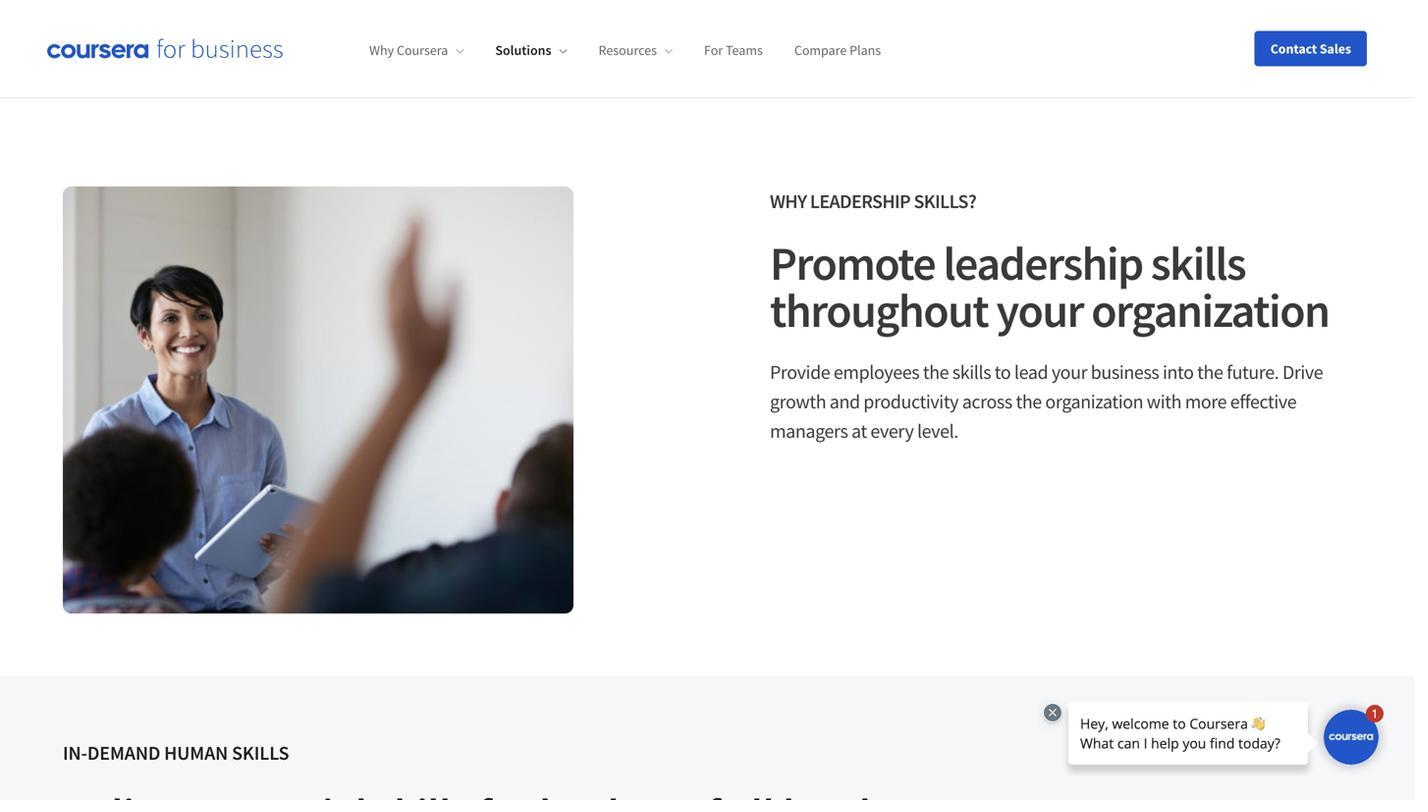 Task type: vqa. For each thing, say whether or not it's contained in the screenshot.
the bottommost organization
yes



Task type: locate. For each thing, give the bounding box(es) containing it.
2 [ from the left
[[1319, 40, 1323, 59]]

organization up into
[[1091, 281, 1329, 340]]

into
[[1163, 360, 1194, 384]]

future.
[[1227, 360, 1279, 384]]

skills?
[[914, 189, 976, 214]]

for teams link
[[704, 41, 763, 59]]

leadership
[[810, 189, 910, 214]]

[ for [
[[674, 40, 678, 59]]

human
[[164, 741, 228, 765]]

business
[[1091, 360, 1159, 384]]

1 vertical spatial skills
[[952, 360, 991, 384]]

]
[[1331, 40, 1336, 59]]

1 horizontal spatial why
[[770, 189, 807, 214]]

the up productivity
[[923, 360, 949, 384]]

the
[[923, 360, 949, 384], [1197, 360, 1223, 384], [1016, 389, 1042, 414]]

compare plans link
[[794, 41, 881, 59]]

your inside provide employees the skills to lead your business into the future. drive growth and productivity across the organization with more effective managers at every level.
[[1052, 360, 1087, 384]]

your
[[996, 281, 1083, 340], [1052, 360, 1087, 384]]

contact sales button
[[1255, 31, 1367, 66]]

[ left ]
[[1319, 40, 1323, 59]]

1 vertical spatial organization
[[1045, 389, 1143, 414]]

and
[[830, 389, 860, 414]]

skills inside promote leadership skills throughout your organization
[[1151, 234, 1245, 293]]

with
[[1147, 389, 1181, 414]]

0 vertical spatial your
[[996, 281, 1083, 340]]

1 vertical spatial why
[[770, 189, 807, 214]]

why for why coursera
[[369, 41, 394, 59]]

organization
[[1091, 281, 1329, 340], [1045, 389, 1143, 414]]

[ 2 ]
[[1319, 40, 1336, 59]]

your up lead
[[996, 281, 1083, 340]]

in-
[[63, 741, 87, 765]]

leadership
[[943, 234, 1143, 293]]

more
[[1185, 389, 1227, 414]]

productivity
[[863, 389, 959, 414]]

why left coursera
[[369, 41, 394, 59]]

why coursera link
[[369, 41, 464, 59]]

effective
[[1230, 389, 1297, 414]]

why
[[369, 41, 394, 59], [770, 189, 807, 214]]

1 vertical spatial your
[[1052, 360, 1087, 384]]

2 horizontal spatial the
[[1197, 360, 1223, 384]]

across
[[962, 389, 1012, 414]]

promote
[[770, 234, 935, 293]]

0 vertical spatial why
[[369, 41, 394, 59]]

skills
[[1151, 234, 1245, 293], [952, 360, 991, 384]]

0 horizontal spatial why
[[369, 41, 394, 59]]

why leadership skills?
[[770, 189, 976, 214]]

your right lead
[[1052, 360, 1087, 384]]

0 vertical spatial organization
[[1091, 281, 1329, 340]]

0 vertical spatial skills
[[1151, 234, 1245, 293]]

1 horizontal spatial [
[[1319, 40, 1323, 59]]

[
[[674, 40, 678, 59], [1319, 40, 1323, 59]]

coursera for business image
[[47, 39, 283, 59]]

why left leadership
[[770, 189, 807, 214]]

resources
[[599, 41, 657, 59]]

1 [ from the left
[[674, 40, 678, 59]]

organization down business at the top right of the page
[[1045, 389, 1143, 414]]

promote leadership skills throughout your organization
[[770, 234, 1329, 340]]

why coursera
[[369, 41, 448, 59]]

[ left for
[[674, 40, 678, 59]]

1 horizontal spatial skills
[[1151, 234, 1245, 293]]

level.
[[917, 419, 958, 443]]

teams
[[726, 41, 763, 59]]

0 horizontal spatial [
[[674, 40, 678, 59]]

the up more on the right
[[1197, 360, 1223, 384]]

person speaking to group of people image
[[63, 187, 573, 614]]

the down lead
[[1016, 389, 1042, 414]]

0 horizontal spatial skills
[[952, 360, 991, 384]]

organization inside promote leadership skills throughout your organization
[[1091, 281, 1329, 340]]



Task type: describe. For each thing, give the bounding box(es) containing it.
plans
[[850, 41, 881, 59]]

contact sales
[[1270, 40, 1351, 57]]

skills inside provide employees the skills to lead your business into the future. drive growth and productivity across the organization with more effective managers at every level.
[[952, 360, 991, 384]]

[ for [ 2 ]
[[1319, 40, 1323, 59]]

why for why leadership skills?
[[770, 189, 807, 214]]

organization inside provide employees the skills to lead your business into the future. drive growth and productivity across the organization with more effective managers at every level.
[[1045, 389, 1143, 414]]

0 horizontal spatial the
[[923, 360, 949, 384]]

at
[[851, 419, 867, 443]]

provide
[[770, 360, 830, 384]]

lead
[[1014, 360, 1048, 384]]

growth
[[770, 389, 826, 414]]

in-demand human skills
[[63, 741, 289, 765]]

sales
[[1320, 40, 1351, 57]]

throughout
[[770, 281, 988, 340]]

managers
[[770, 419, 848, 443]]

provide employees the skills to lead your business into the future. drive growth and productivity across the organization with more effective managers at every level.
[[770, 360, 1323, 443]]

solutions link
[[495, 41, 567, 59]]

coursera
[[397, 41, 448, 59]]

compare plans
[[794, 41, 881, 59]]

2
[[1323, 40, 1331, 59]]

for teams
[[704, 41, 763, 59]]

skills
[[232, 741, 289, 765]]

your inside promote leadership skills throughout your organization
[[996, 281, 1083, 340]]

1 horizontal spatial the
[[1016, 389, 1042, 414]]

employees
[[834, 360, 919, 384]]

demand
[[87, 741, 160, 765]]

every
[[870, 419, 914, 443]]

for
[[704, 41, 723, 59]]

solutions
[[495, 41, 551, 59]]

drive
[[1282, 360, 1323, 384]]

compare
[[794, 41, 847, 59]]

to
[[995, 360, 1011, 384]]

contact
[[1270, 40, 1317, 57]]

resources link
[[599, 41, 673, 59]]



